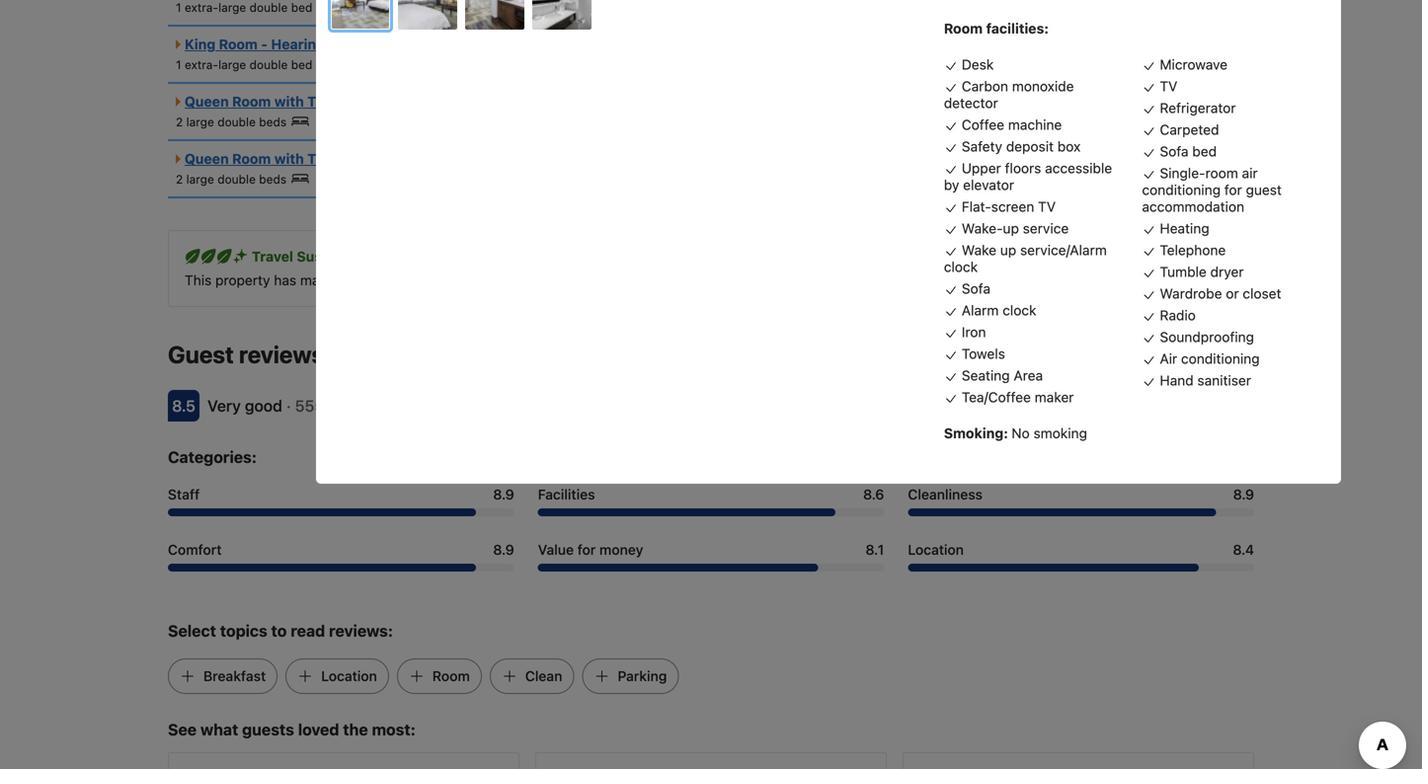 Task type: describe. For each thing, give the bounding box(es) containing it.
seating area
[[962, 367, 1043, 384]]

1 more from the left
[[765, 272, 798, 288]]

guest reviews element
[[168, 339, 1126, 370]]

third
[[802, 272, 831, 288]]

with for queen room with two queen beds - non-smoking
[[274, 93, 304, 110]]

wake-up service
[[962, 220, 1069, 236]]

0 vertical spatial to
[[705, 272, 717, 288]]

scored 8.5 element
[[168, 390, 200, 422]]

1 sustainability from the left
[[520, 272, 604, 288]]

refrigerator
[[1160, 100, 1236, 116]]

photo of king studio suite - non-smoking #1 image
[[332, 0, 391, 31]]

queen room with two queen beds - disability/hearing access - non-smoking link
[[176, 151, 715, 167]]

and
[[339, 1, 360, 14]]

1 sofa bed
[[363, 1, 420, 14]]

air
[[1242, 165, 1258, 181]]

single-room air conditioning for guest accommodation
[[1142, 165, 1282, 215]]

room for queen room with two queen beds - non-smoking
[[232, 93, 271, 110]]

learn more button
[[1166, 271, 1238, 290]]

upper
[[962, 160, 1001, 176]]

the
[[343, 721, 368, 739]]

for inside single-room air conditioning for guest accommodation
[[1225, 182, 1242, 198]]

double inside king room - hearing accessible - non-smoking 1 extra-large double bed
[[250, 58, 288, 72]]

0 horizontal spatial tv
[[1038, 198, 1056, 215]]

safety deposit box
[[962, 138, 1081, 155]]

8.9 for cleanliness
[[1233, 487, 1254, 503]]

guest reviews
[[168, 341, 324, 368]]

wake
[[962, 242, 997, 258]]

more inside button
[[1205, 272, 1238, 288]]

queen room with two queen beds - disability/hearing access - non-smoking
[[185, 151, 715, 167]]

alarm
[[962, 302, 999, 318]]

bed right sofa
[[399, 1, 420, 14]]

0 horizontal spatial location
[[321, 668, 377, 685]]

sofa for sofa bed
[[1160, 143, 1189, 159]]

alarm clock
[[962, 302, 1037, 318]]

towards
[[466, 272, 516, 288]]

conditioning inside single-room air conditioning for guest accommodation
[[1142, 182, 1221, 198]]

air
[[1160, 351, 1178, 367]]

rated very good element
[[207, 397, 282, 415]]

- left hearing
[[261, 36, 268, 52]]

1 extra-large double bed
[[176, 1, 312, 14]]

bed up hearing
[[291, 1, 312, 14]]

good
[[245, 397, 282, 415]]

coffee machine
[[962, 116, 1062, 133]]

beds for queen room with two queen beds - disability/hearing access - non-smoking
[[259, 172, 287, 186]]

location 8.4 meter
[[908, 564, 1254, 572]]

parking
[[618, 668, 667, 685]]

guests
[[242, 721, 294, 739]]

- right access
[[612, 151, 618, 167]]

towels
[[962, 346, 1005, 362]]

1 for 1 extra-large double bed
[[176, 1, 181, 14]]

review categories element
[[168, 446, 257, 469]]

desk
[[962, 56, 994, 73]]

1 vertical spatial conditioning
[[1181, 351, 1260, 367]]

one
[[721, 272, 745, 288]]

8.9 for staff
[[493, 487, 514, 503]]

1 vertical spatial non-
[[434, 93, 468, 110]]

1 horizontal spatial location
[[908, 542, 964, 558]]

8.4
[[1233, 542, 1254, 558]]

guest
[[168, 341, 234, 368]]

no
[[1012, 425, 1030, 441]]

party
[[835, 272, 868, 288]]

two for disability/hearing
[[307, 151, 336, 167]]

property
[[215, 272, 270, 288]]

service
[[1023, 220, 1069, 236]]

elevator
[[963, 177, 1014, 193]]

tea/coffee maker
[[962, 389, 1074, 405]]

single-
[[1160, 165, 1206, 181]]

smoking
[[1034, 425, 1088, 441]]

smoking:
[[944, 425, 1008, 441]]

accessible
[[328, 36, 402, 52]]

soundproofing
[[1160, 329, 1254, 345]]

queen room with two queen beds - non-smoking link
[[176, 93, 528, 110]]

safety
[[962, 138, 1003, 155]]

facilities:
[[986, 20, 1049, 36]]

flat-
[[962, 198, 991, 215]]

wake up service/alarm clock
[[944, 242, 1107, 275]]

king room - hearing accessible - non-smoking link
[[176, 36, 509, 52]]

- up queen room with two queen beds - disability/hearing access - non-smoking link
[[424, 93, 431, 110]]

1 vertical spatial smoking
[[468, 93, 528, 110]]

wardrobe
[[1160, 285, 1222, 302]]

has
[[274, 272, 296, 288]]

accommodation
[[1142, 198, 1245, 215]]

cleanliness
[[908, 487, 983, 503]]

closet
[[1243, 285, 1282, 302]]

beds for queen room with two queen beds - non-smoking
[[259, 115, 287, 129]]

carbon monoxide detector
[[944, 78, 1074, 111]]

breakfast
[[203, 668, 266, 685]]

accessible
[[1045, 160, 1112, 176]]

see availability button
[[1134, 339, 1254, 374]]

1 inside king room - hearing accessible - non-smoking 1 extra-large double bed
[[176, 58, 181, 72]]

bed inside king room - hearing accessible - non-smoking 1 extra-large double bed
[[291, 58, 312, 72]]

screen
[[991, 198, 1034, 215]]

most:
[[372, 721, 416, 739]]

certifications.
[[959, 272, 1046, 288]]

facilities 8.6 meter
[[538, 509, 884, 517]]

king room - hearing accessible - non-smoking 1 extra-large double bed
[[176, 36, 509, 72]]

disability/hearing
[[434, 151, 556, 167]]

what
[[200, 721, 238, 739]]

1 vertical spatial by
[[607, 272, 623, 288]]

·
[[286, 397, 291, 415]]

1 for 1 sofa bed
[[363, 1, 368, 14]]

8.6
[[863, 487, 884, 503]]

room for queen room with two queen beds - disability/hearing access - non-smoking
[[232, 151, 271, 167]]

sustainable
[[297, 248, 377, 265]]

hand
[[1160, 372, 1194, 389]]

comfort
[[168, 542, 222, 558]]



Task type: locate. For each thing, give the bounding box(es) containing it.
0 vertical spatial 2
[[176, 115, 183, 129]]

1 2 large double beds from the top
[[176, 115, 287, 129]]

0 vertical spatial ​
[[1052, 20, 1052, 36]]

2 vertical spatial non-
[[622, 151, 656, 167]]

travel sustainable level 3+
[[252, 248, 437, 265]]

value
[[538, 542, 574, 558]]

very good · 555 reviews
[[207, 397, 384, 415]]

2 more from the left
[[1205, 272, 1238, 288]]

1 two from the top
[[307, 93, 336, 110]]

level
[[380, 248, 416, 265]]

0 horizontal spatial reviews
[[239, 341, 324, 368]]

0 vertical spatial beds
[[387, 93, 421, 110]]

king
[[185, 36, 215, 52]]

see what guests loved the most:
[[168, 721, 416, 739]]

tea/coffee
[[962, 389, 1031, 405]]

1 horizontal spatial see
[[1145, 348, 1170, 365]]

floors
[[1005, 160, 1041, 176]]

non- up queen room with two queen beds - disability/hearing access - non-smoking at the top
[[434, 93, 468, 110]]

0 horizontal spatial see
[[168, 721, 197, 739]]

clock inside wake up service/alarm clock
[[944, 259, 978, 275]]

up inside wake up service/alarm clock
[[1000, 242, 1017, 258]]

flat-screen tv
[[962, 198, 1056, 215]]

clock down certifications.
[[1003, 302, 1037, 318]]

2 large double beds up travel
[[176, 172, 287, 186]]

location down reviews:
[[321, 668, 377, 685]]

0 vertical spatial sofa
[[1160, 143, 1189, 159]]

2 for queen room with two queen beds - non-smoking
[[176, 115, 183, 129]]

0 vertical spatial extra-
[[185, 1, 218, 14]]

location
[[908, 542, 964, 558], [321, 668, 377, 685]]

travel
[[252, 248, 293, 265]]

0 vertical spatial tv
[[1160, 78, 1178, 94]]

1 vertical spatial beds
[[387, 151, 421, 167]]

bed down hearing
[[291, 58, 312, 72]]

beds down accessible
[[387, 93, 421, 110]]

1 horizontal spatial for
[[1225, 182, 1242, 198]]

0 vertical spatial 2 large double beds
[[176, 115, 287, 129]]

reviews:
[[329, 622, 393, 641]]

2 large double beds down king
[[176, 115, 287, 129]]

sustainability right the towards
[[520, 272, 604, 288]]

1 vertical spatial two
[[307, 151, 336, 167]]

8.9 up the 8.4 on the right bottom of the page
[[1233, 487, 1254, 503]]

by
[[944, 177, 960, 193], [607, 272, 623, 288]]

made
[[300, 272, 336, 288]]

2 2 from the top
[[176, 172, 183, 186]]

1 vertical spatial see
[[168, 721, 197, 739]]

0 horizontal spatial for
[[578, 542, 596, 558]]

up for wake-
[[1003, 220, 1019, 236]]

0 vertical spatial for
[[1225, 182, 1242, 198]]

0 vertical spatial beds
[[259, 115, 287, 129]]

0 horizontal spatial clock
[[944, 259, 978, 275]]

deposit
[[1006, 138, 1054, 155]]

0 vertical spatial clock
[[944, 259, 978, 275]]

machine
[[1008, 116, 1062, 133]]

detector
[[944, 95, 998, 111]]

sofa
[[372, 1, 396, 14]]

0 horizontal spatial ​
[[1012, 425, 1012, 441]]

see for see what guests loved the most:
[[168, 721, 197, 739]]

with down hearing
[[274, 93, 304, 110]]

tv down microwave
[[1160, 78, 1178, 94]]

0 horizontal spatial sofa
[[962, 280, 991, 297]]

1 vertical spatial tv
[[1038, 198, 1056, 215]]

1 horizontal spatial sofa
[[1160, 143, 1189, 159]]

money
[[600, 542, 643, 558]]

or right one
[[749, 272, 762, 288]]

queen
[[185, 93, 229, 110], [339, 93, 383, 110], [185, 151, 229, 167], [339, 151, 383, 167]]

1 horizontal spatial ​
[[1052, 20, 1052, 36]]

tumble dryer
[[1160, 264, 1244, 280]]

double
[[250, 1, 288, 14], [250, 58, 288, 72], [218, 115, 256, 129], [218, 172, 256, 186]]

seating
[[962, 367, 1010, 384]]

by inside upper floors accessible by elevator
[[944, 177, 960, 193]]

1 vertical spatial 2 large double beds
[[176, 172, 287, 186]]

beds
[[259, 115, 287, 129], [259, 172, 287, 186]]

room for king room - hearing accessible - non-smoking 1 extra-large double bed
[[219, 36, 258, 52]]

by left the subscribing
[[607, 272, 623, 288]]

two down king room - hearing accessible - non-smoking 1 extra-large double bed in the left of the page
[[307, 93, 336, 110]]

2 extra- from the top
[[185, 58, 218, 72]]

0 vertical spatial conditioning
[[1142, 182, 1221, 198]]

conditioning up sanitiser
[[1181, 351, 1260, 367]]

for down room
[[1225, 182, 1242, 198]]

sustainability right party
[[872, 272, 955, 288]]

wake-
[[962, 220, 1003, 236]]

beds for disability/hearing
[[387, 151, 421, 167]]

2 large double beds for queen room with two queen beds - disability/hearing access - non-smoking
[[176, 172, 287, 186]]

1 vertical spatial up
[[1000, 242, 1017, 258]]

see up hand
[[1145, 348, 1170, 365]]

2 large double beds
[[176, 115, 287, 129], [176, 172, 287, 186]]

1 2 from the top
[[176, 115, 183, 129]]

microwave
[[1160, 56, 1228, 73]]

2 with from the top
[[274, 151, 304, 167]]

reviews
[[239, 341, 324, 368], [328, 397, 384, 415]]

1 horizontal spatial reviews
[[328, 397, 384, 415]]

carbon
[[962, 78, 1008, 94]]

0 vertical spatial with
[[274, 93, 304, 110]]

beds down queen room with two queen beds - non-smoking
[[387, 151, 421, 167]]

smoking
[[449, 36, 509, 52], [468, 93, 528, 110], [656, 151, 715, 167]]

0 horizontal spatial to
[[271, 622, 287, 641]]

non- down photo of king studio suite - non-smoking #2
[[415, 36, 449, 52]]

1 vertical spatial reviews
[[328, 397, 384, 415]]

area
[[1014, 367, 1043, 384]]

hearing
[[271, 36, 325, 52]]

room inside king room - hearing accessible - non-smoking 1 extra-large double bed
[[219, 36, 258, 52]]

learn more
[[1166, 272, 1238, 288]]

with
[[274, 93, 304, 110], [274, 151, 304, 167]]

0 vertical spatial two
[[307, 93, 336, 110]]

1 vertical spatial location
[[321, 668, 377, 685]]

queen room with two queen beds - non-smoking
[[185, 93, 528, 110]]

by left elevator
[[944, 177, 960, 193]]

see for see availability
[[1145, 348, 1170, 365]]

1 horizontal spatial or
[[1226, 285, 1239, 302]]

1 horizontal spatial to
[[705, 272, 717, 288]]

1 extra- from the top
[[185, 1, 218, 14]]

coffee
[[962, 116, 1005, 133]]

tv
[[1160, 78, 1178, 94], [1038, 198, 1056, 215]]

maker
[[1035, 389, 1074, 405]]

8.9 for comfort
[[493, 542, 514, 558]]

two down "queen room with two queen beds - non-smoking" link
[[307, 151, 336, 167]]

clock down wake at top
[[944, 259, 978, 275]]

0 vertical spatial by
[[944, 177, 960, 193]]

smoking inside king room - hearing accessible - non-smoking 1 extra-large double bed
[[449, 36, 509, 52]]

two
[[307, 93, 336, 110], [307, 151, 336, 167]]

extra- down king
[[185, 58, 218, 72]]

extra- up king
[[185, 1, 218, 14]]

for right the value
[[578, 542, 596, 558]]

or down "dryer"
[[1226, 285, 1239, 302]]

cleanliness 8.9 meter
[[908, 509, 1254, 517]]

availability
[[1174, 348, 1243, 365]]

0 vertical spatial reviews
[[239, 341, 324, 368]]

this
[[185, 272, 212, 288]]

see left what in the left bottom of the page
[[168, 721, 197, 739]]

2 vertical spatial smoking
[[656, 151, 715, 167]]

1 beds from the top
[[387, 93, 421, 110]]

beds down "queen room with two queen beds - non-smoking" link
[[259, 115, 287, 129]]

see
[[1145, 348, 1170, 365], [168, 721, 197, 739]]

1 with from the top
[[274, 93, 304, 110]]

8.5
[[172, 397, 195, 415]]

extra- inside king room - hearing accessible - non-smoking 1 extra-large double bed
[[185, 58, 218, 72]]

0 vertical spatial smoking
[[449, 36, 509, 52]]

2 2 large double beds from the top
[[176, 172, 287, 186]]

value for money 8.1 meter
[[538, 564, 884, 572]]

sofa up single-
[[1160, 143, 1189, 159]]

staff 8.9 meter
[[168, 509, 514, 517]]

sofa for sofa
[[962, 280, 991, 297]]

​ right smoking:
[[1012, 425, 1012, 441]]

up down wake-up service
[[1000, 242, 1017, 258]]

reviews up ·
[[239, 341, 324, 368]]

tumble
[[1160, 264, 1207, 280]]

1 horizontal spatial more
[[1205, 272, 1238, 288]]

1 horizontal spatial tv
[[1160, 78, 1178, 94]]

​
[[1052, 20, 1052, 36], [1012, 425, 1012, 441]]

value for money
[[538, 542, 643, 558]]

2 sustainability from the left
[[872, 272, 955, 288]]

bed down 'carpeted'
[[1193, 143, 1217, 159]]

1 vertical spatial sofa
[[962, 280, 991, 297]]

0 horizontal spatial by
[[607, 272, 623, 288]]

location down cleanliness
[[908, 542, 964, 558]]

2 for queen room with two queen beds - disability/hearing access - non-smoking
[[176, 172, 183, 186]]

to left one
[[705, 272, 717, 288]]

1 vertical spatial beds
[[259, 172, 287, 186]]

this property has made huge commitments towards sustainability by subscribing to one or more third party sustainability certifications.
[[185, 272, 1046, 288]]

radio
[[1160, 307, 1196, 323]]

select
[[168, 622, 216, 641]]

non-
[[415, 36, 449, 52], [434, 93, 468, 110], [622, 151, 656, 167]]

conditioning down single-
[[1142, 182, 1221, 198]]

tv up service
[[1038, 198, 1056, 215]]

room
[[1206, 165, 1238, 181]]

2 beds from the top
[[259, 172, 287, 186]]

​ right facilities:
[[1052, 20, 1052, 36]]

0 vertical spatial location
[[908, 542, 964, 558]]

1 horizontal spatial sustainability
[[872, 272, 955, 288]]

0 horizontal spatial sustainability
[[520, 272, 604, 288]]

0 horizontal spatial more
[[765, 272, 798, 288]]

sofa up alarm
[[962, 280, 991, 297]]

1 horizontal spatial clock
[[1003, 302, 1037, 318]]

comfort 8.9 meter
[[168, 564, 514, 572]]

sofa bed
[[1160, 143, 1217, 159]]

-
[[261, 36, 268, 52], [405, 36, 412, 52], [424, 93, 431, 110], [424, 151, 431, 167], [612, 151, 618, 167]]

commitments
[[375, 272, 462, 288]]

0 horizontal spatial or
[[749, 272, 762, 288]]

photo of king studio suite - non-smoking #3 image
[[465, 0, 524, 30]]

photo of king studio suite - non-smoking #4 image
[[532, 0, 592, 30]]

8.1
[[866, 542, 884, 558]]

1 vertical spatial 2
[[176, 172, 183, 186]]

0 vertical spatial non-
[[415, 36, 449, 52]]

2 two from the top
[[307, 151, 336, 167]]

- down photo of king studio suite - non-smoking #2
[[405, 36, 412, 52]]

2 beds from the top
[[387, 151, 421, 167]]

loved
[[298, 721, 339, 739]]

1 vertical spatial to
[[271, 622, 287, 641]]

subscribing
[[627, 272, 701, 288]]

8.9
[[493, 487, 514, 503], [1233, 487, 1254, 503], [493, 542, 514, 558]]

large inside king room - hearing accessible - non-smoking 1 extra-large double bed
[[218, 58, 246, 72]]

read
[[291, 622, 325, 641]]

1 vertical spatial for
[[578, 542, 596, 558]]

large
[[218, 1, 246, 14], [218, 58, 246, 72], [186, 115, 214, 129], [186, 172, 214, 186]]

8.9 left facilities
[[493, 487, 514, 503]]

1 beds from the top
[[259, 115, 287, 129]]

beds for non-
[[387, 93, 421, 110]]

non- inside king room - hearing accessible - non-smoking 1 extra-large double bed
[[415, 36, 449, 52]]

0 vertical spatial see
[[1145, 348, 1170, 365]]

555
[[295, 397, 324, 415]]

more
[[765, 272, 798, 288], [1205, 272, 1238, 288]]

select topics to read reviews:
[[168, 622, 393, 641]]

beds up travel
[[259, 172, 287, 186]]

see inside 'button'
[[1145, 348, 1170, 365]]

1 vertical spatial with
[[274, 151, 304, 167]]

1
[[176, 1, 181, 14], [363, 1, 368, 14], [176, 58, 181, 72]]

heating
[[1160, 220, 1210, 236]]

up for wake
[[1000, 242, 1017, 258]]

room facilities: ​
[[944, 20, 1052, 36]]

up down screen
[[1003, 220, 1019, 236]]

huge
[[339, 272, 371, 288]]

1 vertical spatial ​
[[1012, 425, 1012, 441]]

0 vertical spatial up
[[1003, 220, 1019, 236]]

two for non-
[[307, 93, 336, 110]]

non- right access
[[622, 151, 656, 167]]

2 large double beds for queen room with two queen beds - non-smoking
[[176, 115, 287, 129]]

for
[[1225, 182, 1242, 198], [578, 542, 596, 558]]

photo of king studio suite - non-smoking #2 image
[[398, 0, 457, 30]]

3+
[[419, 248, 437, 265]]

with down "queen room with two queen beds - non-smoking" link
[[274, 151, 304, 167]]

hand sanitiser
[[1160, 372, 1251, 389]]

- left disability/hearing
[[424, 151, 431, 167]]

telephone
[[1160, 242, 1226, 258]]

1 vertical spatial extra-
[[185, 58, 218, 72]]

with for queen room with two queen beds - disability/hearing access - non-smoking
[[274, 151, 304, 167]]

reviews right 555
[[328, 397, 384, 415]]

1 horizontal spatial by
[[944, 177, 960, 193]]

to left read
[[271, 622, 287, 641]]

learn
[[1166, 272, 1201, 288]]

categories:
[[168, 448, 257, 467]]

1 vertical spatial clock
[[1003, 302, 1037, 318]]

8.9 left the value
[[493, 542, 514, 558]]



Task type: vqa. For each thing, say whether or not it's contained in the screenshot.


